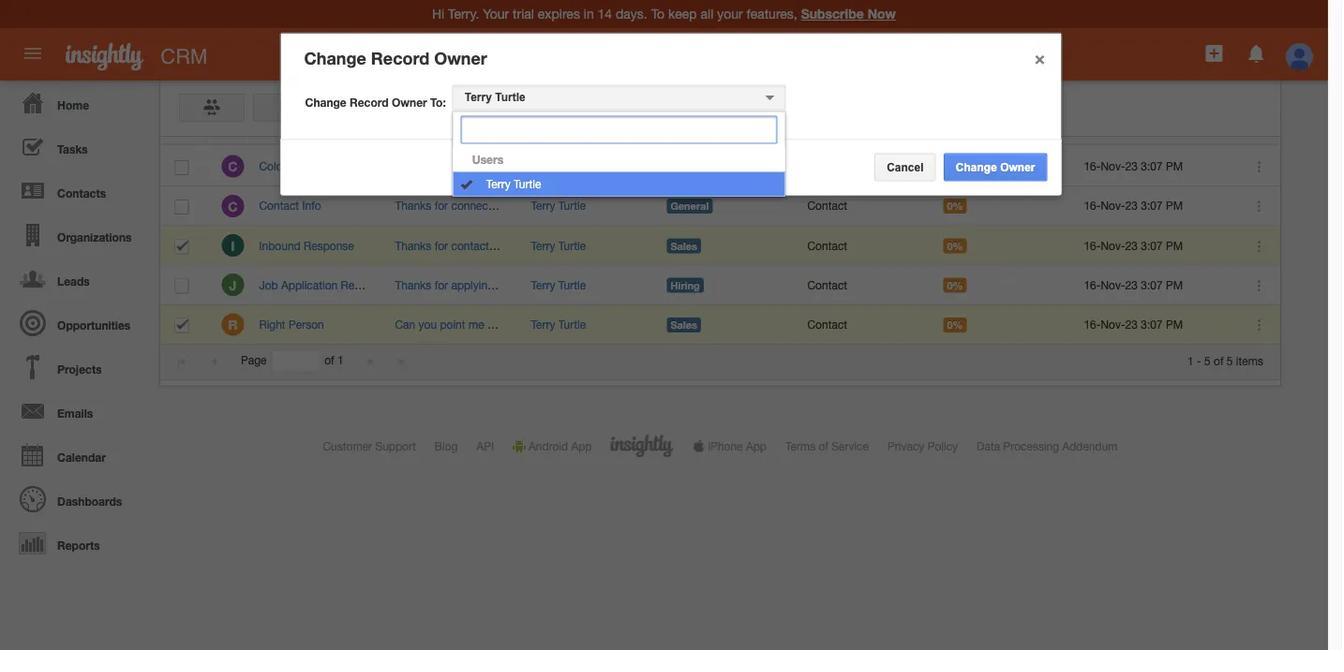 Task type: vqa. For each thing, say whether or not it's contained in the screenshot.
"i" "row"
yes



Task type: locate. For each thing, give the bounding box(es) containing it.
thanks inside i "row"
[[395, 239, 432, 252]]

sales cell down name row
[[652, 147, 793, 187]]

terry turtle link down connect?
[[531, 199, 586, 213]]

pm for can you point me to the right person?
[[1166, 318, 1183, 331]]

terry turtle link for can you point me to the right person?
[[531, 318, 586, 331]]

0% for thanks for connecting
[[947, 200, 963, 213]]

16- for do you have time to connect?
[[1084, 160, 1101, 173]]

3 for from the top
[[435, 279, 448, 292]]

0 vertical spatial thanks
[[395, 199, 432, 213]]

you right can
[[419, 318, 437, 331]]

terry turtle link for do you have time to connect?
[[531, 160, 586, 173]]

sales inside r row
[[671, 319, 697, 331]]

5 16- from the top
[[1084, 318, 1101, 331]]

record up change record owner to: at the left top
[[371, 48, 430, 69]]

terry turtle button
[[453, 85, 786, 110]]

3 thanks from the top
[[395, 279, 432, 292]]

change up "email"
[[305, 96, 347, 109]]

cell for i
[[160, 226, 207, 266]]

4 16-nov-23 3:07 pm from the top
[[1084, 279, 1183, 292]]

0 vertical spatial sales cell
[[652, 147, 793, 187]]

1 vertical spatial you
[[419, 318, 437, 331]]

5 right -
[[1205, 354, 1211, 367]]

to right me
[[487, 318, 497, 331]]

1 5 from the left
[[1205, 354, 1211, 367]]

page
[[241, 354, 267, 367]]

contact cell for i
[[793, 226, 929, 266]]

you
[[413, 160, 431, 173], [419, 318, 437, 331]]

5 nov- from the top
[[1101, 318, 1126, 331]]

contact inside j row
[[808, 279, 848, 292]]

turtle right connect?
[[559, 160, 586, 173]]

2 16-nov-23 3:07 pm from the top
[[1084, 199, 1183, 213]]

of right -
[[1214, 354, 1224, 367]]

2 vertical spatial owner
[[1000, 161, 1035, 174]]

5 pm from the top
[[1166, 318, 1183, 331]]

to right time
[[486, 160, 496, 173]]

terry turtle link right the
[[531, 318, 586, 331]]

c row
[[160, 147, 1281, 187], [160, 187, 1281, 226]]

1 vertical spatial change
[[305, 96, 347, 109]]

response up job application response 'link'
[[304, 239, 354, 252]]

contacts link
[[5, 169, 150, 213]]

1 16-nov-23 3:07 pm from the top
[[1084, 160, 1183, 173]]

sales up hiring
[[671, 240, 697, 252]]

2 sales cell from the top
[[652, 226, 793, 266]]

23 for can you point me to the right person?
[[1126, 318, 1138, 331]]

pm for do you have time to connect?
[[1166, 160, 1183, 173]]

pm inside r row
[[1166, 318, 1183, 331]]

0 horizontal spatial app
[[571, 440, 592, 453]]

thanks for thanks for contacting us. terry turtle
[[395, 239, 432, 252]]

2 vertical spatial sales
[[671, 319, 697, 331]]

4 nov- from the top
[[1101, 279, 1126, 292]]

0 vertical spatial c link
[[222, 155, 244, 178]]

terry turtle inside j row
[[531, 279, 586, 292]]

crm
[[161, 44, 208, 68]]

1 vertical spatial sales cell
[[652, 226, 793, 266]]

ok image
[[460, 178, 473, 191]]

contact info
[[259, 199, 321, 213]]

sales cell for i
[[652, 226, 793, 266]]

2 16- from the top
[[1084, 199, 1101, 213]]

row group
[[160, 147, 1281, 345]]

android app link
[[513, 440, 592, 453]]

sales
[[671, 161, 697, 173], [671, 240, 697, 252], [671, 319, 697, 331]]

turtle right us.
[[559, 239, 586, 252]]

contact cell for c
[[793, 187, 929, 226]]

c link
[[222, 155, 244, 178], [222, 195, 244, 217]]

for inside c row
[[435, 199, 448, 213]]

contact inside i "row"
[[808, 239, 848, 252]]

row group containing c
[[160, 147, 1281, 345]]

3 contact cell from the top
[[793, 266, 929, 305]]

sales up the general
[[671, 161, 697, 173]]

3 sales cell from the top
[[652, 305, 793, 345]]

1 vertical spatial response
[[341, 279, 391, 292]]

0 vertical spatial sales
[[671, 161, 697, 173]]

can you point me to the right person?
[[395, 318, 586, 331]]

record down the change record owner
[[350, 96, 389, 109]]

thanks inside c row
[[395, 199, 432, 213]]

response right application
[[341, 279, 391, 292]]

inbound response
[[259, 239, 354, 252]]

4 0% from the top
[[947, 279, 963, 292]]

you inside r row
[[419, 318, 437, 331]]

2 horizontal spatial owner
[[1000, 161, 1035, 174]]

0 vertical spatial for
[[435, 199, 448, 213]]

2 nov- from the top
[[1101, 199, 1126, 213]]

None checkbox
[[175, 160, 189, 175], [175, 200, 189, 215], [175, 239, 189, 254], [175, 279, 189, 294], [175, 160, 189, 175], [175, 200, 189, 215], [175, 239, 189, 254], [175, 279, 189, 294]]

customer
[[323, 440, 372, 453]]

sales down hiring
[[671, 319, 697, 331]]

2 23 from the top
[[1126, 199, 1138, 213]]

change inside button
[[956, 161, 997, 174]]

i
[[231, 238, 235, 254]]

terry turtle link inside i "row"
[[531, 239, 586, 252]]

4 contact cell from the top
[[793, 305, 929, 345]]

2 pm from the top
[[1166, 199, 1183, 213]]

projects
[[57, 363, 102, 376]]

3 pm from the top
[[1166, 239, 1183, 252]]

1 0% from the top
[[947, 161, 963, 173]]

0 vertical spatial c
[[228, 159, 238, 174]]

app right iphone
[[746, 440, 767, 453]]

23 for thanks for connecting
[[1126, 199, 1138, 213]]

thanks up can
[[395, 279, 432, 292]]

1 contact cell from the top
[[793, 187, 929, 226]]

23 inside r row
[[1126, 318, 1138, 331]]

2 thanks from the top
[[395, 239, 432, 252]]

cancel button
[[875, 153, 936, 182]]

api
[[477, 440, 494, 453]]

sales cell
[[652, 147, 793, 187], [652, 226, 793, 266], [652, 305, 793, 345]]

emails
[[57, 407, 93, 420]]

2 sales from the top
[[671, 240, 697, 252]]

1 vertical spatial cell
[[160, 226, 207, 266]]

4 23 from the top
[[1126, 279, 1138, 292]]

0 vertical spatial you
[[413, 160, 431, 173]]

sales inside i "row"
[[671, 240, 697, 252]]

you for c
[[413, 160, 431, 173]]

thanks for contacting us. link
[[395, 239, 523, 252]]

of down right person link
[[325, 354, 334, 367]]

do
[[395, 160, 409, 173]]

16-nov-23 3:07 pm inside i "row"
[[1084, 239, 1183, 252]]

nov- inside r row
[[1101, 318, 1126, 331]]

android
[[529, 440, 568, 453]]

2 horizontal spatial of
[[1214, 354, 1224, 367]]

1 vertical spatial record
[[350, 96, 389, 109]]

contact for r
[[808, 318, 848, 331]]

terry right us.
[[531, 239, 555, 252]]

1 nov- from the top
[[1101, 160, 1126, 173]]

contact
[[259, 199, 299, 213], [808, 199, 848, 213], [808, 239, 848, 252], [808, 279, 848, 292], [808, 318, 848, 331]]

1 pm from the top
[[1166, 160, 1183, 173]]

1 for from the top
[[435, 199, 448, 213]]

-
[[1197, 354, 1202, 367]]

5 3:07 from the top
[[1141, 318, 1163, 331]]

0 vertical spatial response
[[304, 239, 354, 252]]

16-nov-23 3:07 pm cell for thanks for connecting
[[1070, 187, 1234, 226]]

terry turtle for do you have time to connect?
[[531, 160, 586, 173]]

sales cell for r
[[652, 305, 793, 345]]

turtle right right
[[559, 318, 586, 331]]

turtle up thanks for contacting us. terry turtle
[[559, 199, 586, 213]]

owner for change record owner
[[434, 48, 487, 69]]

2 vertical spatial change
[[956, 161, 997, 174]]

leads
[[57, 275, 90, 288]]

terry inside r row
[[531, 318, 555, 331]]

app right android
[[571, 440, 592, 453]]

0 vertical spatial to
[[486, 160, 496, 173]]

response inside i "row"
[[304, 239, 354, 252]]

terry inside button
[[465, 91, 492, 104]]

r
[[228, 317, 238, 333]]

16-
[[1084, 160, 1101, 173], [1084, 199, 1101, 213], [1084, 239, 1101, 252], [1084, 279, 1101, 292], [1084, 318, 1101, 331]]

contacting
[[451, 239, 504, 252]]

16-nov-23 3:07 pm for thanks for connecting
[[1084, 199, 1183, 213]]

1 16- from the top
[[1084, 160, 1101, 173]]

2 app from the left
[[746, 440, 767, 453]]

0% cell
[[929, 147, 1070, 187], [929, 187, 1070, 226], [929, 226, 1070, 266], [929, 266, 1070, 305], [929, 305, 1070, 345]]

inbound
[[259, 239, 301, 252]]

job application response link
[[259, 279, 401, 292]]

app for iphone app
[[746, 440, 767, 453]]

16-nov-23 3:07 pm
[[1084, 160, 1183, 173], [1084, 199, 1183, 213], [1084, 239, 1183, 252], [1084, 279, 1183, 292], [1084, 318, 1183, 331]]

1 vertical spatial to
[[487, 318, 497, 331]]

turtle inside j row
[[559, 279, 586, 292]]

of
[[325, 354, 334, 367], [1214, 354, 1224, 367], [819, 440, 829, 453]]

terry turtle inside r row
[[531, 318, 586, 331]]

3 0% from the top
[[947, 240, 963, 252]]

0% cell for do you have time to connect?
[[929, 147, 1070, 187]]

record
[[371, 48, 430, 69], [350, 96, 389, 109]]

c link left cold
[[222, 155, 244, 178]]

0 horizontal spatial 5
[[1205, 354, 1211, 367]]

contact for i
[[808, 239, 848, 252]]

can
[[395, 318, 416, 331]]

to for r
[[487, 318, 497, 331]]

pm
[[1166, 160, 1183, 173], [1166, 199, 1183, 213], [1166, 239, 1183, 252], [1166, 279, 1183, 292], [1166, 318, 1183, 331]]

1 0% cell from the top
[[929, 147, 1070, 187]]

3:07 inside i "row"
[[1141, 239, 1163, 252]]

you for r
[[419, 318, 437, 331]]

1 c from the top
[[228, 159, 238, 174]]

5 0% from the top
[[947, 319, 963, 331]]

16-nov-23 3:07 pm inside j row
[[1084, 279, 1183, 292]]

for for contacting
[[435, 239, 448, 252]]

j link
[[222, 274, 244, 296]]

thanks down do
[[395, 199, 432, 213]]

3:07 inside r row
[[1141, 318, 1163, 331]]

5 16-nov-23 3:07 pm cell from the top
[[1070, 305, 1234, 345]]

c row up j row at the top
[[160, 187, 1281, 226]]

c link for contact info
[[222, 195, 244, 217]]

0 vertical spatial change
[[304, 48, 366, 69]]

nov-
[[1101, 160, 1126, 173], [1101, 199, 1126, 213], [1101, 239, 1126, 252], [1101, 279, 1126, 292], [1101, 318, 1126, 331]]

5 23 from the top
[[1126, 318, 1138, 331]]

applying...
[[451, 279, 503, 292]]

cancel
[[887, 161, 924, 174]]

0 vertical spatial cell
[[793, 147, 929, 187]]

all
[[470, 49, 484, 64]]

sales inside c row
[[671, 161, 697, 173]]

terry turtle link right us.
[[531, 239, 586, 252]]

None checkbox
[[174, 119, 188, 134], [175, 318, 189, 333], [174, 119, 188, 134], [175, 318, 189, 333]]

for inside i "row"
[[435, 239, 448, 252]]

terry inside i "row"
[[531, 239, 555, 252]]

tasks
[[57, 142, 88, 156]]

2 contact cell from the top
[[793, 226, 929, 266]]

cell
[[793, 147, 929, 187], [160, 226, 207, 266], [160, 305, 207, 345]]

c left cold
[[228, 159, 238, 174]]

1 3:07 from the top
[[1141, 160, 1163, 173]]

3 0% cell from the top
[[929, 226, 1070, 266]]

0% inside r row
[[947, 319, 963, 331]]

0 vertical spatial record
[[371, 48, 430, 69]]

16- inside r row
[[1084, 318, 1101, 331]]

2 c from the top
[[228, 199, 238, 214]]

for left connecting
[[435, 199, 448, 213]]

for left 'contacting'
[[435, 239, 448, 252]]

sales cell down the general
[[652, 226, 793, 266]]

1 16-nov-23 3:07 pm cell from the top
[[1070, 147, 1234, 187]]

to
[[486, 160, 496, 173], [487, 318, 497, 331]]

2 vertical spatial thanks
[[395, 279, 432, 292]]

2 16-nov-23 3:07 pm cell from the top
[[1070, 187, 1234, 226]]

c row down name row
[[160, 147, 1281, 187]]

nov- inside i "row"
[[1101, 239, 1126, 252]]

terry turtle link inside j row
[[531, 279, 586, 292]]

3 3:07 from the top
[[1141, 239, 1163, 252]]

change right "cancel"
[[956, 161, 997, 174]]

home link
[[5, 81, 150, 125]]

thanks
[[395, 199, 432, 213], [395, 239, 432, 252], [395, 279, 432, 292]]

i row
[[160, 226, 1281, 266]]

inbound response link
[[259, 239, 364, 252]]

1 app from the left
[[571, 440, 592, 453]]

16- inside j row
[[1084, 279, 1101, 292]]

2 3:07 from the top
[[1141, 199, 1163, 213]]

policy
[[928, 440, 958, 453]]

terry down users
[[486, 178, 511, 191]]

terry turtle link inside r row
[[531, 318, 586, 331]]

c up i link
[[228, 199, 238, 214]]

owner
[[434, 48, 487, 69], [392, 96, 427, 109], [1000, 161, 1035, 174]]

1 vertical spatial for
[[435, 239, 448, 252]]

for left applying...
[[435, 279, 448, 292]]

turtle inside terry turtle button
[[495, 91, 526, 104]]

3 23 from the top
[[1126, 239, 1138, 252]]

of right terms
[[819, 440, 829, 453]]

0%
[[947, 161, 963, 173], [947, 200, 963, 213], [947, 240, 963, 252], [947, 279, 963, 292], [947, 319, 963, 331]]

users
[[472, 153, 504, 167]]

0 horizontal spatial 1
[[337, 354, 344, 367]]

contact cell for j
[[793, 266, 929, 305]]

sales cell down hiring
[[652, 305, 793, 345]]

16-nov-23 3:07 pm for do you have time to connect?
[[1084, 160, 1183, 173]]

4 3:07 from the top
[[1141, 279, 1163, 292]]

0% cell for can you point me to the right person?
[[929, 305, 1070, 345]]

5 16-nov-23 3:07 pm from the top
[[1084, 318, 1183, 331]]

reports
[[57, 539, 100, 552]]

terry turtle link right users
[[531, 160, 586, 173]]

×
[[1035, 47, 1046, 69]]

terry right users
[[531, 160, 555, 173]]

c for contact info
[[228, 199, 238, 214]]

1 horizontal spatial 5
[[1227, 354, 1233, 367]]

1 23 from the top
[[1126, 160, 1138, 173]]

c link up i link
[[222, 195, 244, 217]]

record for change record owner to:
[[350, 96, 389, 109]]

turtle up person?
[[559, 279, 586, 292]]

0 horizontal spatial owner
[[392, 96, 427, 109]]

2 vertical spatial cell
[[160, 305, 207, 345]]

r link
[[222, 313, 244, 336]]

1 c link from the top
[[222, 155, 244, 178]]

1 sales from the top
[[671, 161, 697, 173]]

1 horizontal spatial of
[[819, 440, 829, 453]]

calendar
[[57, 451, 106, 464]]

2 0% cell from the top
[[929, 187, 1070, 226]]

3 16-nov-23 3:07 pm from the top
[[1084, 239, 1183, 252]]

cold
[[259, 160, 283, 173]]

navigation
[[0, 81, 150, 565]]

terry turtle link up person?
[[531, 279, 586, 292]]

j
[[229, 278, 237, 293]]

you inside c row
[[413, 160, 431, 173]]

4 pm from the top
[[1166, 279, 1183, 292]]

turtle inside r row
[[559, 318, 586, 331]]

1 vertical spatial c
[[228, 199, 238, 214]]

person
[[289, 318, 324, 331]]

for inside j row
[[435, 279, 448, 292]]

right person link
[[259, 318, 334, 331]]

1 sales cell from the top
[[652, 147, 793, 187]]

0 vertical spatial owner
[[434, 48, 487, 69]]

terry up right
[[531, 279, 555, 292]]

owner inside button
[[1000, 161, 1035, 174]]

2 0% from the top
[[947, 200, 963, 213]]

2 c link from the top
[[222, 195, 244, 217]]

5 0% cell from the top
[[929, 305, 1070, 345]]

cell for r
[[160, 305, 207, 345]]

1 horizontal spatial app
[[746, 440, 767, 453]]

5
[[1205, 354, 1211, 367], [1227, 354, 1233, 367]]

to inside r row
[[487, 318, 497, 331]]

terry right to:
[[465, 91, 492, 104]]

1 thanks from the top
[[395, 199, 432, 213]]

1 horizontal spatial 1
[[1188, 354, 1194, 367]]

turtle down connect?
[[514, 178, 541, 191]]

connect?
[[499, 160, 546, 173]]

1 vertical spatial thanks
[[395, 239, 432, 252]]

3 nov- from the top
[[1101, 239, 1126, 252]]

0% for can you point me to the right person?
[[947, 319, 963, 331]]

1 vertical spatial c link
[[222, 195, 244, 217]]

change up change record owner to: at the left top
[[304, 48, 366, 69]]

4 16- from the top
[[1084, 279, 1101, 292]]

16-nov-23 3:07 pm cell for can you point me to the right person?
[[1070, 305, 1234, 345]]

Search all data.... text field
[[508, 39, 877, 73]]

16-nov-23 3:07 pm cell
[[1070, 147, 1234, 187], [1070, 187, 1234, 226], [1070, 226, 1234, 266], [1070, 266, 1234, 305], [1070, 305, 1234, 345]]

2 for from the top
[[435, 239, 448, 252]]

5 left 'items'
[[1227, 354, 1233, 367]]

contact inside r row
[[808, 318, 848, 331]]

opportunities
[[57, 319, 131, 332]]

contact cell
[[793, 187, 929, 226], [793, 226, 929, 266], [793, 266, 929, 305], [793, 305, 929, 345]]

iphone
[[708, 440, 743, 453]]

terry turtle link
[[531, 160, 586, 173], [453, 172, 785, 197], [531, 199, 586, 213], [531, 239, 586, 252], [531, 279, 586, 292], [531, 318, 586, 331]]

terry right the
[[531, 318, 555, 331]]

person?
[[545, 318, 586, 331]]

you right do
[[413, 160, 431, 173]]

thanks for thanks for connecting
[[395, 199, 432, 213]]

terry turtle
[[465, 91, 526, 104], [531, 160, 586, 173], [486, 178, 541, 191], [531, 199, 586, 213], [531, 279, 586, 292], [531, 318, 586, 331]]

response inside j row
[[341, 279, 391, 292]]

16-nov-23 3:07 pm inside r row
[[1084, 318, 1183, 331]]

thanks up the job application response thanks for applying...
[[395, 239, 432, 252]]

2 vertical spatial sales cell
[[652, 305, 793, 345]]

1 vertical spatial owner
[[392, 96, 427, 109]]

None text field
[[461, 116, 778, 144]]

3 16- from the top
[[1084, 239, 1101, 252]]

turtle down all link
[[495, 91, 526, 104]]

nov- for do you have time to connect?
[[1101, 160, 1126, 173]]

1 horizontal spatial owner
[[434, 48, 487, 69]]

1 vertical spatial sales
[[671, 240, 697, 252]]

c
[[228, 159, 238, 174], [228, 199, 238, 214]]

3 sales from the top
[[671, 319, 697, 331]]

4 16-nov-23 3:07 pm cell from the top
[[1070, 266, 1234, 305]]

2 vertical spatial for
[[435, 279, 448, 292]]



Task type: describe. For each thing, give the bounding box(es) containing it.
contact for j
[[808, 279, 848, 292]]

right
[[520, 318, 542, 331]]

1 1 from the left
[[337, 354, 344, 367]]

email
[[286, 160, 314, 173]]

23 for do you have time to connect?
[[1126, 160, 1138, 173]]

items
[[1236, 354, 1264, 367]]

nov- for can you point me to the right person?
[[1101, 318, 1126, 331]]

23 inside i "row"
[[1126, 239, 1138, 252]]

0% inside i "row"
[[947, 240, 963, 252]]

3:07 for do you have time to connect?
[[1141, 160, 1163, 173]]

have
[[434, 160, 458, 173]]

contacts
[[57, 187, 106, 200]]

terry turtle link for thanks for connecting
[[531, 199, 586, 213]]

data processing addendum link
[[977, 440, 1118, 453]]

can you point me to the right person? link
[[395, 318, 586, 331]]

terry turtle inside 'link'
[[486, 178, 541, 191]]

change record owner to:
[[305, 96, 446, 109]]

general cell
[[652, 187, 793, 226]]

info
[[302, 199, 321, 213]]

calendar link
[[5, 433, 150, 477]]

thanks inside j row
[[395, 279, 432, 292]]

0% for do you have time to connect?
[[947, 161, 963, 173]]

turtle inside "terry turtle" 'link'
[[514, 178, 541, 191]]

subscribe now
[[801, 6, 896, 22]]

3:07 inside j row
[[1141, 279, 1163, 292]]

iphone app link
[[692, 440, 767, 453]]

customer support
[[323, 440, 416, 453]]

2 c row from the top
[[160, 187, 1281, 226]]

contact for c
[[808, 199, 848, 213]]

navigation containing home
[[0, 81, 150, 565]]

leads link
[[5, 257, 150, 301]]

sales for i
[[671, 240, 697, 252]]

customer support link
[[323, 440, 416, 453]]

contact info link
[[259, 199, 331, 213]]

opportunities link
[[5, 301, 150, 345]]

api link
[[477, 440, 494, 453]]

16- for can you point me to the right person?
[[1084, 318, 1101, 331]]

23 inside j row
[[1126, 279, 1138, 292]]

terry turtle for thanks for applying...
[[531, 279, 586, 292]]

now
[[868, 6, 896, 22]]

to for c
[[486, 160, 496, 173]]

sales for c
[[671, 161, 697, 173]]

support
[[375, 440, 416, 453]]

of 1
[[325, 354, 344, 367]]

name row
[[160, 110, 1280, 145]]

3:07 for thanks for connecting
[[1141, 199, 1163, 213]]

16- for thanks for connecting
[[1084, 199, 1101, 213]]

emails link
[[5, 389, 150, 433]]

change record owner
[[304, 48, 487, 69]]

0 horizontal spatial of
[[325, 354, 334, 367]]

time
[[461, 160, 483, 173]]

service
[[832, 440, 869, 453]]

organizations link
[[5, 213, 150, 257]]

terms
[[786, 440, 816, 453]]

privacy policy
[[888, 440, 958, 453]]

pm inside j row
[[1166, 279, 1183, 292]]

application
[[281, 279, 338, 292]]

hiring
[[671, 279, 700, 292]]

sales for r
[[671, 319, 697, 331]]

processing
[[1004, 440, 1059, 453]]

android app
[[529, 440, 592, 453]]

c for cold email
[[228, 159, 238, 174]]

2 5 from the left
[[1227, 354, 1233, 367]]

terry inside j row
[[531, 279, 555, 292]]

change for change record owner
[[304, 48, 366, 69]]

app for android app
[[571, 440, 592, 453]]

change for change owner
[[956, 161, 997, 174]]

thanks for connecting link
[[395, 199, 507, 213]]

dashboards
[[57, 495, 122, 508]]

i link
[[222, 234, 244, 257]]

cold email
[[259, 160, 314, 173]]

point
[[440, 318, 466, 331]]

reports link
[[5, 521, 150, 565]]

2 1 from the left
[[1188, 354, 1194, 367]]

subscribe
[[801, 6, 864, 22]]

name
[[259, 121, 290, 134]]

sales cell for c
[[652, 147, 793, 187]]

0% cell for thanks for connecting
[[929, 187, 1070, 226]]

3:07 for can you point me to the right person?
[[1141, 318, 1163, 331]]

me
[[469, 318, 484, 331]]

do you have time to connect? link
[[395, 160, 546, 173]]

contact cell for r
[[793, 305, 929, 345]]

terry inside 'link'
[[486, 178, 511, 191]]

to:
[[430, 96, 446, 109]]

do you have time to connect?
[[395, 160, 546, 173]]

r row
[[160, 305, 1281, 345]]

nov- for thanks for connecting
[[1101, 199, 1126, 213]]

subscribe now link
[[801, 6, 896, 22]]

for for connecting
[[435, 199, 448, 213]]

organizations
[[57, 231, 132, 244]]

3 16-nov-23 3:07 pm cell from the top
[[1070, 226, 1234, 266]]

pm inside i "row"
[[1166, 239, 1183, 252]]

terry turtle link for thanks for contacting us.
[[531, 239, 586, 252]]

turtle inside i "row"
[[559, 239, 586, 252]]

change owner
[[956, 161, 1035, 174]]

change for change record owner to:
[[305, 96, 347, 109]]

home
[[57, 98, 89, 112]]

notifications image
[[1246, 42, 1268, 65]]

× button
[[1025, 39, 1055, 77]]

data
[[977, 440, 1001, 453]]

us.
[[508, 239, 523, 252]]

16-nov-23 3:07 pm for can you point me to the right person?
[[1084, 318, 1183, 331]]

1 c row from the top
[[160, 147, 1281, 187]]

16- inside i "row"
[[1084, 239, 1101, 252]]

pm for thanks for connecting
[[1166, 199, 1183, 213]]

thanks for applying... link
[[395, 279, 503, 292]]

0% inside j row
[[947, 279, 963, 292]]

the
[[501, 318, 516, 331]]

addendum
[[1063, 440, 1118, 453]]

terms of service
[[786, 440, 869, 453]]

privacy
[[888, 440, 925, 453]]

projects link
[[5, 345, 150, 389]]

1 - 5 of 5 items
[[1188, 354, 1264, 367]]

change owner button
[[944, 153, 1048, 182]]

right person
[[259, 318, 324, 331]]

terry turtle link for thanks for applying...
[[531, 279, 586, 292]]

j row
[[160, 266, 1281, 305]]

owner for change record owner to:
[[392, 96, 427, 109]]

16-nov-23 3:07 pm cell for do you have time to connect?
[[1070, 147, 1234, 187]]

terry turtle inside button
[[465, 91, 526, 104]]

terms of service link
[[786, 440, 869, 453]]

job
[[259, 279, 278, 292]]

nov- inside j row
[[1101, 279, 1126, 292]]

terry down connect?
[[531, 199, 555, 213]]

thanks for contacting us. terry turtle
[[395, 239, 586, 252]]

hiring cell
[[652, 266, 793, 305]]

record for change record owner
[[371, 48, 430, 69]]

general
[[671, 200, 709, 213]]

4 0% cell from the top
[[929, 266, 1070, 305]]

data processing addendum
[[977, 440, 1118, 453]]

thanks for connecting
[[395, 199, 507, 213]]

terry turtle link up the general
[[453, 172, 785, 197]]

privacy policy link
[[888, 440, 958, 453]]

terry turtle for thanks for connecting
[[531, 199, 586, 213]]

cold email link
[[259, 160, 323, 173]]

terry turtle for can you point me to the right person?
[[531, 318, 586, 331]]

blog link
[[435, 440, 458, 453]]

c link for cold email
[[222, 155, 244, 178]]



